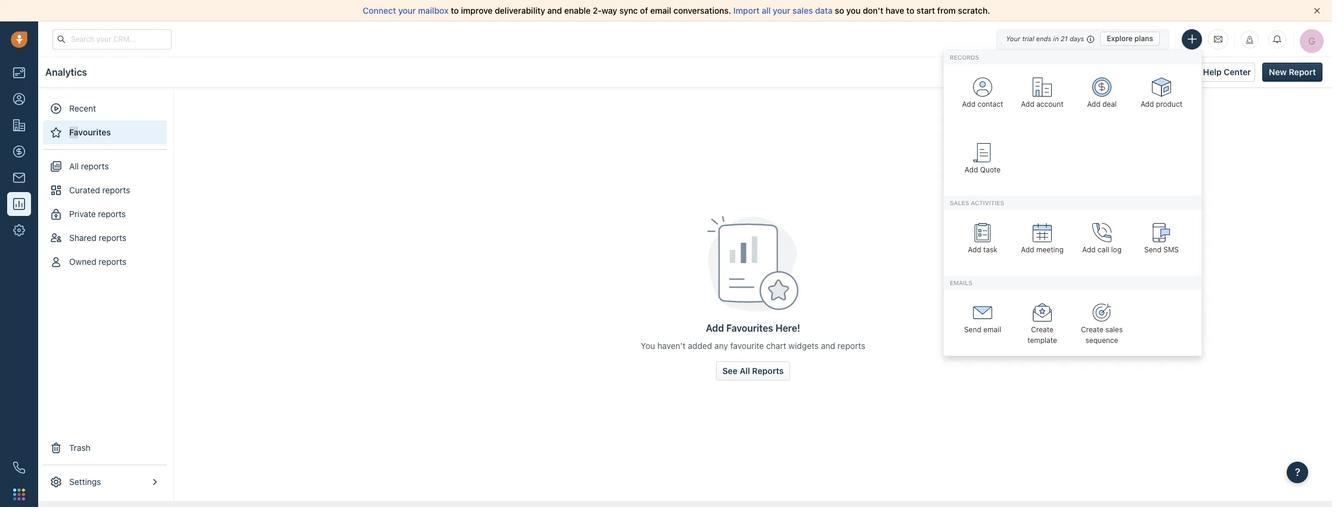Task type: locate. For each thing, give the bounding box(es) containing it.
sms
[[1164, 245, 1180, 254]]

send for send email
[[965, 325, 982, 334]]

add left deal at right top
[[1088, 100, 1101, 109]]

add for add meeting
[[1022, 245, 1035, 254]]

and
[[548, 5, 562, 16]]

Search your CRM... text field
[[53, 29, 172, 49]]

1 to from the left
[[451, 5, 459, 16]]

add meeting link
[[1016, 216, 1070, 267]]

your
[[399, 5, 416, 16], [773, 5, 791, 16]]

your trial ends in 21 days
[[1007, 35, 1085, 42]]

you
[[847, 5, 861, 16]]

phone element
[[7, 456, 31, 480]]

create sales sequence
[[1082, 325, 1124, 345]]

email left create template
[[984, 325, 1002, 334]]

0 horizontal spatial email
[[651, 5, 672, 16]]

1 vertical spatial sales
[[1106, 325, 1124, 334]]

0 horizontal spatial create
[[1032, 325, 1054, 334]]

sales
[[950, 199, 970, 206]]

don't
[[863, 5, 884, 16]]

1 create from the left
[[1032, 325, 1054, 334]]

add inside 'link'
[[965, 165, 979, 174]]

1 horizontal spatial email
[[984, 325, 1002, 334]]

1 horizontal spatial create
[[1082, 325, 1104, 334]]

0 vertical spatial send
[[1145, 245, 1162, 254]]

add left contact
[[963, 100, 976, 109]]

email inside send email link
[[984, 325, 1002, 334]]

1 horizontal spatial to
[[907, 5, 915, 16]]

create up template
[[1032, 325, 1054, 334]]

add call log link
[[1076, 216, 1129, 267]]

sales left data
[[793, 5, 813, 16]]

1 your from the left
[[399, 5, 416, 16]]

import all your sales data link
[[734, 5, 835, 16]]

create
[[1032, 325, 1054, 334], [1082, 325, 1104, 334]]

enable
[[565, 5, 591, 16]]

template
[[1028, 336, 1058, 345]]

add contact
[[963, 100, 1004, 109]]

add left meeting
[[1022, 245, 1035, 254]]

add for add account
[[1022, 100, 1035, 109]]

add
[[963, 100, 976, 109], [1022, 100, 1035, 109], [1088, 100, 1101, 109], [1141, 100, 1155, 109], [965, 165, 979, 174], [968, 245, 982, 254], [1022, 245, 1035, 254], [1083, 245, 1096, 254]]

create sales sequence link
[[1076, 296, 1129, 347]]

start
[[917, 5, 936, 16]]

0 vertical spatial sales
[[793, 5, 813, 16]]

from
[[938, 5, 956, 16]]

add for add quote
[[965, 165, 979, 174]]

to right mailbox on the top left of the page
[[451, 5, 459, 16]]

add for add deal
[[1088, 100, 1101, 109]]

add left the 'task'
[[968, 245, 982, 254]]

your right all
[[773, 5, 791, 16]]

1 horizontal spatial sales
[[1106, 325, 1124, 334]]

all
[[762, 5, 771, 16]]

add left product at the top
[[1141, 100, 1155, 109]]

2 create from the left
[[1082, 325, 1104, 334]]

mailbox
[[418, 5, 449, 16]]

trial
[[1023, 35, 1035, 42]]

conversations.
[[674, 5, 732, 16]]

0 horizontal spatial your
[[399, 5, 416, 16]]

1 horizontal spatial your
[[773, 5, 791, 16]]

sales
[[793, 5, 813, 16], [1106, 325, 1124, 334]]

send email image
[[1215, 34, 1223, 44]]

your left mailbox on the top left of the page
[[399, 5, 416, 16]]

email right "of"
[[651, 5, 672, 16]]

add left account
[[1022, 100, 1035, 109]]

create up sequence
[[1082, 325, 1104, 334]]

add for add call log
[[1083, 245, 1096, 254]]

what's new image
[[1246, 36, 1255, 44]]

send
[[1145, 245, 1162, 254], [965, 325, 982, 334]]

0 horizontal spatial send
[[965, 325, 982, 334]]

1 vertical spatial email
[[984, 325, 1002, 334]]

email
[[651, 5, 672, 16], [984, 325, 1002, 334]]

connect your mailbox to improve deliverability and enable 2-way sync of email conversations. import all your sales data so you don't have to start from scratch.
[[363, 5, 991, 16]]

account
[[1037, 100, 1064, 109]]

1 vertical spatial send
[[965, 325, 982, 334]]

add left quote
[[965, 165, 979, 174]]

deal
[[1103, 100, 1117, 109]]

to
[[451, 5, 459, 16], [907, 5, 915, 16]]

contact
[[978, 100, 1004, 109]]

0 vertical spatial email
[[651, 5, 672, 16]]

add contact link
[[956, 70, 1010, 121]]

21
[[1061, 35, 1068, 42]]

send left sms
[[1145, 245, 1162, 254]]

records
[[950, 53, 980, 61]]

create inside "create sales sequence"
[[1082, 325, 1104, 334]]

send for send sms
[[1145, 245, 1162, 254]]

sync
[[620, 5, 638, 16]]

product
[[1157, 100, 1183, 109]]

send down 'emails'
[[965, 325, 982, 334]]

sales up sequence
[[1106, 325, 1124, 334]]

add for add task
[[968, 245, 982, 254]]

call
[[1098, 245, 1110, 254]]

2 to from the left
[[907, 5, 915, 16]]

0 horizontal spatial to
[[451, 5, 459, 16]]

explore plans link
[[1101, 32, 1161, 46]]

freshworks switcher image
[[13, 489, 25, 500]]

sequence
[[1086, 336, 1119, 345]]

create inside create template
[[1032, 325, 1054, 334]]

have
[[886, 5, 905, 16]]

add left call
[[1083, 245, 1096, 254]]

1 horizontal spatial send
[[1145, 245, 1162, 254]]

of
[[640, 5, 648, 16]]

to left "start"
[[907, 5, 915, 16]]

data
[[816, 5, 833, 16]]

menu
[[944, 49, 1203, 356]]



Task type: describe. For each thing, give the bounding box(es) containing it.
connect your mailbox link
[[363, 5, 451, 16]]

your
[[1007, 35, 1021, 42]]

connect
[[363, 5, 396, 16]]

2 your from the left
[[773, 5, 791, 16]]

send email
[[965, 325, 1002, 334]]

explore plans
[[1108, 34, 1154, 43]]

improve
[[461, 5, 493, 16]]

quote
[[981, 165, 1001, 174]]

deliverability
[[495, 5, 546, 16]]

send sms
[[1145, 245, 1180, 254]]

sales inside "create sales sequence"
[[1106, 325, 1124, 334]]

add for add contact
[[963, 100, 976, 109]]

create template link
[[1016, 296, 1070, 347]]

way
[[602, 5, 618, 16]]

phone image
[[13, 462, 25, 474]]

create template
[[1028, 325, 1058, 345]]

task
[[984, 245, 998, 254]]

log
[[1112, 245, 1122, 254]]

meeting
[[1037, 245, 1064, 254]]

add task link
[[956, 216, 1010, 267]]

days
[[1070, 35, 1085, 42]]

ends
[[1037, 35, 1052, 42]]

create for create template
[[1032, 325, 1054, 334]]

add quote
[[965, 165, 1001, 174]]

import
[[734, 5, 760, 16]]

scratch.
[[959, 5, 991, 16]]

send sms link
[[1135, 216, 1189, 267]]

add task
[[968, 245, 998, 254]]

plans
[[1135, 34, 1154, 43]]

send email link
[[956, 296, 1010, 347]]

emails
[[950, 279, 973, 286]]

menu containing add contact
[[944, 49, 1203, 356]]

in
[[1054, 35, 1059, 42]]

add account
[[1022, 100, 1064, 109]]

add for add product
[[1141, 100, 1155, 109]]

0 horizontal spatial sales
[[793, 5, 813, 16]]

add product
[[1141, 100, 1183, 109]]

add product link
[[1135, 70, 1189, 121]]

close image
[[1315, 8, 1321, 14]]

add deal
[[1088, 100, 1117, 109]]

explore
[[1108, 34, 1133, 43]]

add account link
[[1016, 70, 1070, 121]]

create for create sales sequence
[[1082, 325, 1104, 334]]

activities
[[971, 199, 1005, 206]]

so
[[835, 5, 845, 16]]

add call log
[[1083, 245, 1122, 254]]

add deal link
[[1076, 70, 1129, 121]]

sales activities
[[950, 199, 1005, 206]]

add meeting
[[1022, 245, 1064, 254]]

add quote link
[[956, 136, 1010, 187]]

2-
[[593, 5, 602, 16]]



